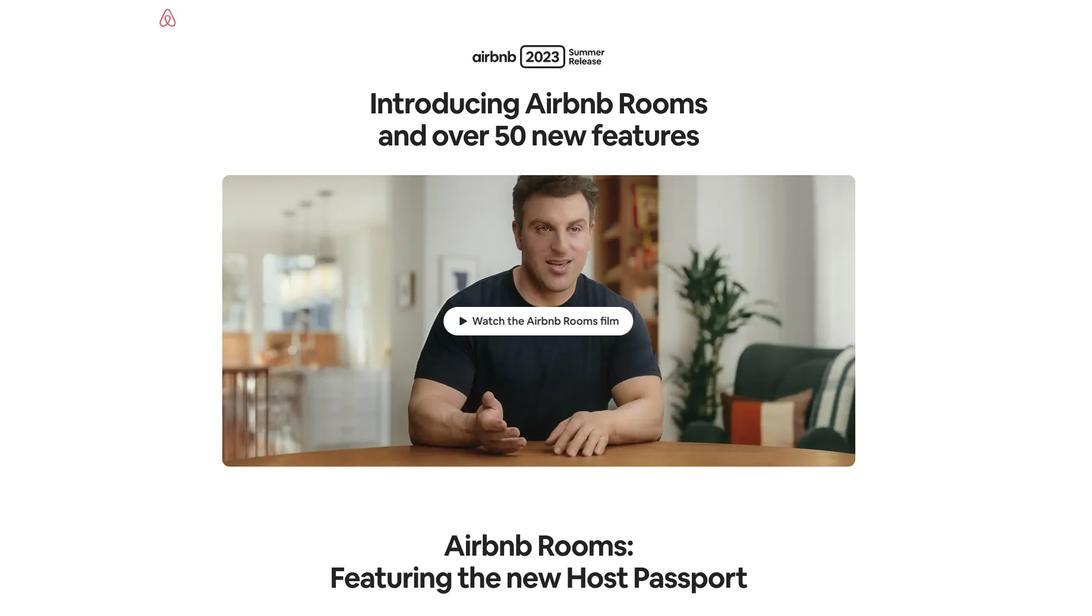 Task type: vqa. For each thing, say whether or not it's contained in the screenshot.
in in Guesthouse In Travis Heights Superbly Located Soco Studio Apartment 8 Min Walk To Park $123 Night · $175 Total
no



Task type: describe. For each thing, give the bounding box(es) containing it.
50
[[494, 117, 526, 154]]

airbnb inside airbnb rooms: featuring the new host passport
[[444, 528, 532, 565]]

introducing
[[370, 85, 520, 122]]

rooms inside introducing airbnb rooms and over 50 new features
[[618, 85, 708, 122]]

new inside airbnb rooms: featuring the new host passport
[[506, 560, 561, 597]]

airbnb inside button
[[527, 314, 561, 328]]

airbnb rooms: featuring the new host passport
[[330, 528, 747, 597]]

the airbnb 2023 summer release logo image
[[473, 45, 605, 68]]

rooms inside button
[[563, 314, 598, 328]]

over
[[432, 117, 489, 154]]

airbnb homepage image
[[158, 8, 177, 27]]



Task type: locate. For each thing, give the bounding box(es) containing it.
featuring
[[330, 560, 452, 597]]

1 vertical spatial rooms
[[563, 314, 598, 328]]

the
[[507, 314, 524, 328], [457, 560, 501, 597]]

airbnb inside introducing airbnb rooms and over 50 new features
[[525, 85, 613, 122]]

2 vertical spatial airbnb
[[444, 528, 532, 565]]

0 horizontal spatial rooms
[[563, 314, 598, 328]]

watch
[[472, 314, 505, 328]]

1 horizontal spatial the
[[507, 314, 524, 328]]

new
[[531, 117, 586, 154], [506, 560, 561, 597]]

the inside airbnb rooms: featuring the new host passport
[[457, 560, 501, 597]]

1 vertical spatial new
[[506, 560, 561, 597]]

and
[[378, 117, 427, 154]]

0 vertical spatial the
[[507, 314, 524, 328]]

watch the airbnb rooms film button
[[222, 175, 855, 467]]

the inside the watch the airbnb rooms film button
[[507, 314, 524, 328]]

0 vertical spatial airbnb
[[525, 85, 613, 122]]

host passport
[[566, 560, 747, 597]]

airbnb
[[525, 85, 613, 122], [527, 314, 561, 328], [444, 528, 532, 565]]

new inside introducing airbnb rooms and over 50 new features
[[531, 117, 586, 154]]

a still-frame of airbnb ceo brian chesky sitting at a table in a warmly lit home, mid-conversation and gesturing slightly. image
[[222, 175, 855, 467]]

1 horizontal spatial rooms
[[618, 85, 708, 122]]

introducing airbnb rooms and over 50 new features
[[370, 85, 708, 154]]

0 vertical spatial new
[[531, 117, 586, 154]]

rooms:
[[537, 528, 633, 565]]

rooms
[[618, 85, 708, 122], [563, 314, 598, 328]]

watch the airbnb rooms film
[[472, 314, 619, 328]]

film
[[600, 314, 619, 328]]

features
[[591, 117, 699, 154]]

0 vertical spatial rooms
[[618, 85, 708, 122]]

1 vertical spatial the
[[457, 560, 501, 597]]

0 horizontal spatial the
[[457, 560, 501, 597]]

1 vertical spatial airbnb
[[527, 314, 561, 328]]



